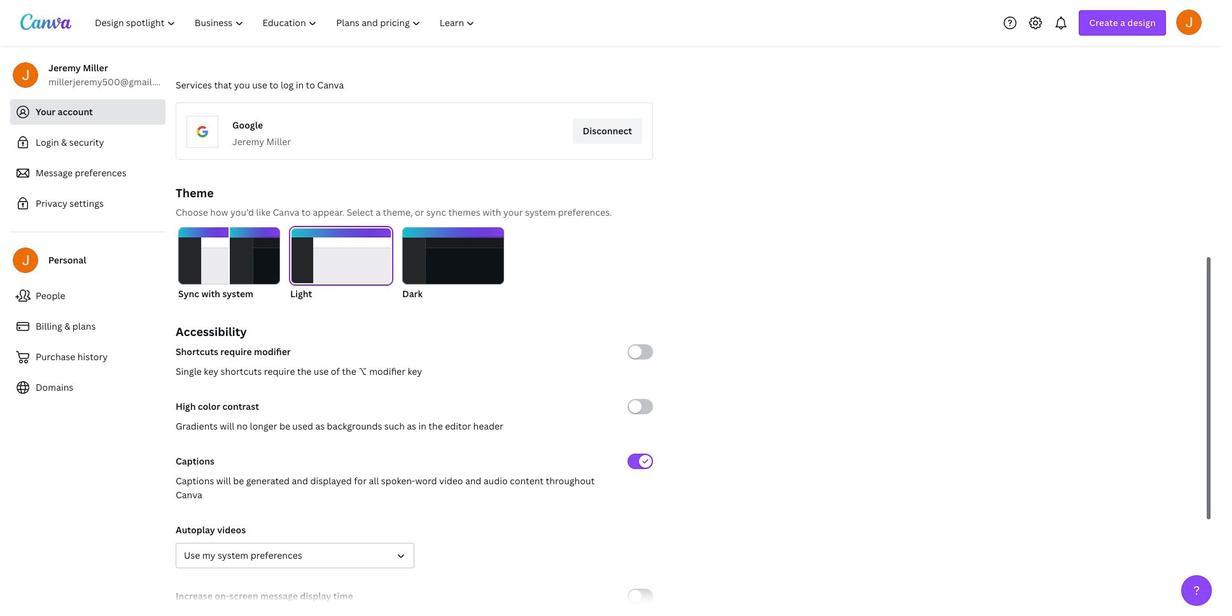 Task type: describe. For each thing, give the bounding box(es) containing it.
jeremy miller image
[[1176, 9, 1202, 35]]



Task type: locate. For each thing, give the bounding box(es) containing it.
top level navigation element
[[87, 10, 486, 36]]

None button
[[178, 227, 280, 301], [290, 227, 392, 301], [402, 227, 504, 301], [176, 543, 414, 569], [178, 227, 280, 301], [290, 227, 392, 301], [402, 227, 504, 301], [176, 543, 414, 569]]



Task type: vqa. For each thing, say whether or not it's contained in the screenshot.
jeremy miller Image
yes



